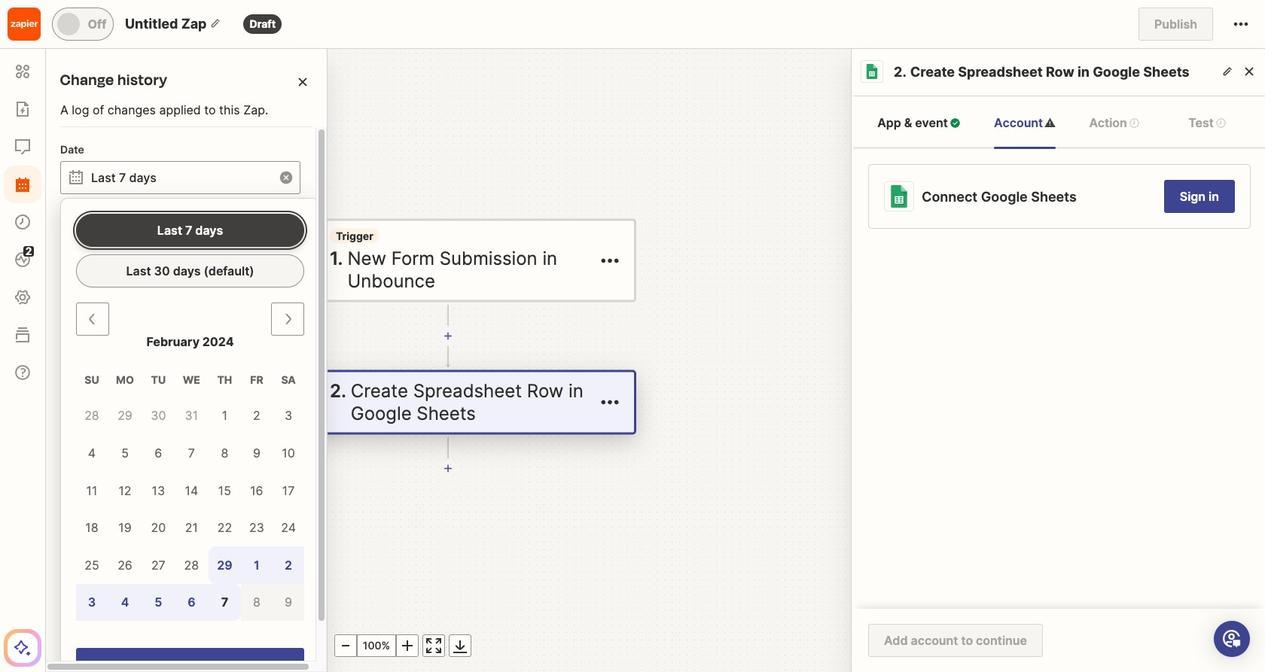 Task type: describe. For each thing, give the bounding box(es) containing it.
24
[[281, 521, 296, 536]]

thu mar 07 2024 cell
[[209, 584, 241, 622]]

sign in button
[[1164, 180, 1235, 213]]

14
[[185, 483, 198, 498]]

11
[[86, 483, 97, 498]]

(default)
[[204, 264, 254, 279]]

trigger
[[336, 229, 374, 242]]

account
[[994, 115, 1043, 130]]

to left this
[[204, 102, 216, 118]]

1.
[[330, 247, 343, 269]]

1 export to image image from the left
[[169, 637, 188, 655]]

row containing 3
[[76, 584, 304, 622]]

february
[[147, 334, 200, 349]]

last 30 days (default) button
[[76, 255, 304, 288]]

account link
[[994, 96, 1056, 149]]

sun feb 11 2024 cell
[[76, 472, 108, 509]]

rare
[[99, 325, 122, 340]]

0 vertical spatial row
[[1046, 64, 1075, 80]]

previous month image
[[84, 310, 102, 328]]

0 vertical spatial zap
[[181, 16, 207, 32]]

previous page (1) image
[[115, 377, 133, 395]]

thu feb 08 2024 cell
[[209, 435, 241, 472]]

thu feb 22 2024 cell
[[209, 509, 241, 547]]

mon feb 19 2024 cell
[[108, 509, 142, 547]]

a log of changes applied to this zap.
[[60, 102, 268, 118]]

event
[[915, 115, 948, 130]]

28 for sun jan 28 2024 cell
[[85, 409, 99, 424]]

indeterminate image
[[1129, 117, 1140, 128]]

26
[[118, 558, 132, 573]]

row group inside choice of date ranges element
[[76, 397, 304, 622]]

0 horizontal spatial google sheets logo image
[[277, 388, 307, 418]]

google inside 2. create spreadsheet row in google sheets
[[351, 403, 412, 424]]

mo
[[116, 373, 134, 386]]

basics
[[137, 67, 183, 89]]

the
[[110, 67, 134, 89]]

in inside trigger 1. new form submission in unbounce
[[543, 247, 557, 269]]

indeterminate image
[[1216, 117, 1227, 128]]

22
[[217, 521, 232, 536]]

date
[[60, 143, 84, 156]]

13
[[152, 483, 165, 498]]

form
[[392, 247, 435, 269]]

1 vertical spatial 30
[[151, 409, 166, 424]]

2. create spreadsheet row in google sheets
[[330, 380, 584, 424]]

watch
[[93, 158, 131, 173]]

% for second zoom level percentage element from the right
[[100, 639, 109, 652]]

sat feb 10 2024 cell
[[273, 435, 304, 472]]

fit to view image
[[143, 637, 161, 655]]

last 30 days (default)
[[126, 264, 254, 279]]

incomplete image for 2. create spreadsheet row in google sheets
[[302, 375, 320, 393]]

2 zoom out image from the left
[[337, 637, 355, 655]]

change type
[[60, 199, 128, 212]]

6 for wed mar 06 2024 cell
[[188, 595, 195, 610]]

2. for 2. create spreadsheet row in google sheets
[[330, 380, 346, 402]]

10
[[282, 446, 295, 461]]

everything
[[92, 94, 152, 109]]

action
[[1090, 115, 1127, 130]]

100 for second zoom level percentage element from the right
[[81, 639, 100, 652]]

sign
[[1180, 189, 1206, 204]]

mar 7, 2024, 3:18:32 pm
[[147, 326, 268, 339]]

this
[[219, 102, 240, 118]]

9 for fri feb 09 2024 cell
[[253, 446, 261, 461]]

learn
[[68, 67, 107, 89]]

sun feb 25 2024 cell
[[76, 547, 108, 584]]

4 for sun feb 04 2024 cell
[[88, 446, 96, 461]]

spreadsheet inside 2. create spreadsheet row in google sheets
[[413, 380, 522, 402]]

change history
[[60, 69, 168, 91]]

100 % for 1st zoom level percentage element from right
[[363, 639, 390, 652]]

28 for wed feb 28 2024 cell
[[184, 558, 199, 573]]

in inside learn the basics get everything you need to know about building your first zap in just 2 minutes.
[[93, 130, 103, 145]]

about
[[102, 112, 134, 127]]

0 vertical spatial google sheets logo image
[[865, 64, 880, 79]]

sat feb 17 2024 cell
[[273, 472, 304, 509]]

8 for thu feb 08 2024 cell
[[221, 446, 228, 461]]

pm
[[251, 326, 268, 339]]

type
[[103, 199, 128, 212]]

0 vertical spatial sheets
[[1144, 64, 1190, 80]]

minutes.
[[141, 130, 189, 145]]

indeterminate element for test
[[1216, 117, 1227, 128]]

connect google sheets
[[922, 189, 1077, 204]]

wed feb 21 2024 cell
[[174, 509, 209, 547]]

wed feb 28 2024 cell
[[174, 547, 209, 584]]

fri feb 02 2024 cell
[[241, 397, 273, 435]]

27
[[151, 558, 166, 573]]

tue mar 05 2024 cell
[[142, 584, 174, 622]]

publish button
[[1139, 8, 1213, 41]]

first
[[215, 112, 237, 127]]

thu feb 01 2024 cell
[[209, 397, 241, 435]]

fri feb 09 2024 cell
[[241, 435, 273, 472]]

3 for sat feb 03 2024 'cell'
[[285, 409, 292, 424]]

tue feb 20 2024 cell
[[142, 509, 174, 547]]

incomplete element for 2. create spreadsheet row in google sheets
[[302, 375, 320, 393]]

fri feb 16 2024 cell
[[241, 472, 273, 509]]

know
[[68, 112, 98, 127]]

wed feb 14 2024 cell
[[174, 472, 209, 509]]

just
[[106, 130, 127, 145]]

untitled
[[125, 16, 178, 32]]

thu feb 15 2024 cell
[[209, 472, 241, 509]]

indeterminate element for action
[[1129, 117, 1140, 128]]

sun feb 04 2024 cell
[[76, 435, 108, 472]]

17
[[282, 483, 295, 498]]

app & event link
[[878, 96, 961, 149]]

row containing 18
[[76, 509, 304, 547]]

2 zoom level percentage element from the left
[[357, 635, 396, 658]]

action button
[[1074, 96, 1155, 149]]

last 7 days button
[[91, 162, 273, 194]]

create inside 2. create spreadsheet row in google sheets
[[351, 380, 408, 402]]

complete element
[[950, 117, 961, 128]]

untitled zap
[[125, 16, 207, 32]]

submission
[[440, 247, 538, 269]]

app & event
[[878, 115, 948, 130]]

7,
[[169, 326, 177, 339]]

30 inside last 30 days (default) 'button'
[[154, 264, 170, 279]]

video
[[134, 158, 166, 173]]

1 vertical spatial sheets
[[1031, 189, 1077, 204]]

8 for the fri mar 08 2024 cell
[[253, 595, 260, 610]]

100 % for second zoom level percentage element from the right
[[81, 639, 109, 652]]

add account to continue button
[[868, 624, 1043, 658]]

1 inside button
[[159, 378, 164, 393]]

sat feb 24 2024 cell
[[273, 509, 304, 547]]

fri mar 01 2024 cell
[[241, 547, 273, 584]]

20
[[151, 521, 166, 536]]

sun jan 28 2024 cell
[[85, 409, 99, 424]]

app
[[878, 115, 901, 130]]

2 inside learn the basics get everything you need to know about building your first zap in just 2 minutes.
[[130, 130, 137, 145]]

zap created
[[99, 295, 169, 310]]

tue feb 06 2024 cell
[[142, 435, 174, 472]]

your
[[186, 112, 211, 127]]

next page (1) image
[[190, 377, 208, 395]]

tue feb 13 2024 cell
[[142, 472, 174, 509]]

16
[[250, 483, 263, 498]]

editor sidebar element
[[4, 49, 41, 667]]

watch video
[[93, 158, 166, 173]]

last 7 days button
[[76, 214, 304, 247]]

23
[[249, 521, 264, 536]]



Task type: locate. For each thing, give the bounding box(es) containing it.
zap up previous month icon
[[99, 295, 121, 310]]

1 horizontal spatial spreadsheet
[[958, 64, 1043, 80]]

0 horizontal spatial 9
[[253, 446, 261, 461]]

mon feb 12 2024 cell
[[108, 472, 142, 509]]

1 vertical spatial incomplete element
[[302, 223, 320, 241]]

0 horizontal spatial zoom out image
[[55, 637, 73, 655]]

% left zoom in image
[[100, 639, 109, 652]]

days for last 30 days (default) 'button'
[[173, 264, 201, 279]]

1 vertical spatial incomplete image
[[302, 223, 320, 241]]

zoom out image left zoom in icon
[[337, 637, 355, 655]]

last 7 days inside last 7 days button
[[157, 223, 223, 238]]

7 row from the top
[[76, 584, 304, 622]]

9 right the fri mar 08 2024 cell
[[285, 595, 292, 610]]

thu feb 29 2024 cell
[[209, 547, 241, 584]]

1 left we
[[159, 378, 164, 393]]

incomplete image left trigger
[[302, 223, 320, 241]]

8 left sat mar 09 2024 "cell"
[[253, 595, 260, 610]]

2 horizontal spatial zap
[[181, 16, 207, 32]]

28 left mon jan 29 2024 cell at the left bottom
[[85, 409, 99, 424]]

tue jan 30 2024 cell
[[151, 409, 166, 424]]

tu
[[151, 373, 166, 386]]

5 for mon feb 05 2024 cell
[[121, 446, 129, 461]]

m.
[[125, 325, 140, 340]]

zoom out image left zoom in image
[[55, 637, 73, 655]]

21
[[185, 521, 198, 536]]

to right account
[[961, 633, 973, 649]]

0 horizontal spatial row
[[527, 380, 564, 402]]

incomplete image for trigger 1. new form submission in unbounce
[[302, 223, 320, 241]]

incomplete element right account
[[1045, 117, 1056, 128]]

&
[[904, 115, 912, 130]]

zap inside learn the basics get everything you need to know about building your first zap in just 2 minutes.
[[68, 130, 89, 145]]

sa
[[281, 373, 296, 386]]

last 7 days for last 7 days button
[[157, 223, 223, 238]]

18
[[85, 521, 98, 536]]

0 vertical spatial 2.
[[894, 64, 907, 80]]

5 inside cell
[[155, 595, 162, 610]]

mon jan 29 2024 cell
[[118, 409, 132, 424]]

0 horizontal spatial 100
[[81, 639, 100, 652]]

incomplete image
[[1045, 117, 1056, 128], [302, 223, 320, 241], [302, 375, 320, 393]]

0 vertical spatial days
[[129, 170, 157, 185]]

31
[[185, 409, 198, 424]]

to inside button
[[961, 633, 973, 649]]

1 horizontal spatial last 7 days
[[157, 223, 223, 238]]

sat mar 09 2024 cell
[[273, 584, 304, 622]]

change
[[60, 69, 114, 91], [60, 199, 100, 212]]

2 vertical spatial google sheets logo image
[[277, 388, 307, 418]]

0 horizontal spatial indeterminate element
[[1129, 117, 1140, 128]]

28
[[85, 409, 99, 424], [184, 558, 199, 573]]

last 7 days up the type
[[91, 170, 157, 185]]

days inside button
[[195, 223, 223, 238]]

row
[[76, 363, 304, 397], [76, 397, 304, 435], [76, 435, 304, 472], [76, 472, 304, 509], [76, 509, 304, 547], [76, 547, 304, 584], [76, 584, 304, 622]]

29 inside "cell"
[[217, 558, 232, 573]]

2 vertical spatial sheets
[[417, 403, 476, 424]]

100 for 1st zoom level percentage element from right
[[363, 639, 382, 652]]

create
[[910, 64, 955, 80], [351, 380, 408, 402]]

1 vertical spatial 4
[[121, 595, 129, 610]]

1 horizontal spatial sheets
[[1031, 189, 1077, 204]]

row containing 4
[[76, 435, 304, 472]]

9 left sat feb 10 2024 cell
[[253, 446, 261, 461]]

2 horizontal spatial google
[[1093, 64, 1140, 80]]

zoom level percentage element left zoom in image
[[75, 635, 114, 658]]

export to image image
[[169, 637, 188, 655], [451, 637, 469, 655]]

google sheets logo image
[[865, 64, 880, 79], [888, 185, 911, 208], [277, 388, 307, 418]]

5 for tue mar 05 2024 cell
[[155, 595, 162, 610]]

rare m.
[[99, 325, 140, 340]]

spreadsheet
[[958, 64, 1043, 80], [413, 380, 522, 402]]

last inside last 7 days button
[[157, 223, 182, 238]]

30 down 1 button
[[151, 409, 166, 424]]

february 2024
[[147, 334, 234, 349]]

1 vertical spatial create
[[351, 380, 408, 402]]

0 horizontal spatial 1
[[159, 378, 164, 393]]

in inside sign in button
[[1209, 189, 1219, 204]]

in
[[1078, 64, 1090, 80], [93, 130, 103, 145], [1209, 189, 1219, 204], [543, 247, 557, 269], [569, 380, 584, 402]]

last for last 30 days (default) 'button'
[[126, 264, 151, 279]]

0 horizontal spatial 5
[[121, 446, 129, 461]]

2 horizontal spatial last
[[157, 223, 182, 238]]

connect
[[922, 189, 978, 204]]

1 horizontal spatial 8
[[253, 595, 260, 610]]

building
[[138, 112, 183, 127]]

export to image image right fit to view image
[[451, 637, 469, 655]]

1 button
[[145, 369, 178, 402]]

last 7 days
[[91, 170, 157, 185], [157, 223, 223, 238]]

wed jan 31 2024 cell
[[185, 409, 198, 424]]

choice of date ranges element
[[61, 199, 319, 673]]

1 vertical spatial zap
[[68, 130, 89, 145]]

1 vertical spatial change
[[60, 199, 100, 212]]

3 inside cell
[[88, 595, 96, 610]]

rare man image
[[72, 323, 91, 342]]

1 horizontal spatial create
[[910, 64, 955, 80]]

0 horizontal spatial 4
[[88, 446, 96, 461]]

in inside 2. create spreadsheet row in google sheets
[[569, 380, 584, 402]]

1 vertical spatial 9
[[285, 595, 292, 610]]

5
[[121, 446, 129, 461], [155, 595, 162, 610]]

grid containing february 2024
[[76, 303, 304, 634]]

100 % left zoom in icon
[[363, 639, 390, 652]]

1 % from the left
[[100, 639, 109, 652]]

zap down know
[[68, 130, 89, 145]]

0 vertical spatial last 7 days
[[91, 170, 157, 185]]

9
[[253, 446, 261, 461], [285, 595, 292, 610]]

log
[[72, 102, 89, 118]]

6
[[155, 446, 162, 461], [188, 595, 195, 610]]

open intercom messenger image
[[1223, 630, 1241, 649]]

mon feb 05 2024 cell
[[108, 435, 142, 472]]

1 horizontal spatial export to image image
[[451, 637, 469, 655]]

unbounce
[[348, 270, 435, 292]]

grid
[[76, 303, 304, 634]]

wed feb 07 2024 cell
[[174, 435, 209, 472]]

3:18:32
[[211, 326, 249, 339]]

change up get at the top
[[60, 69, 114, 91]]

1 horizontal spatial 29
[[217, 558, 232, 573]]

7 left the fri mar 08 2024 cell
[[221, 595, 228, 610]]

0 vertical spatial google
[[1093, 64, 1140, 80]]

0 horizontal spatial 6
[[155, 446, 162, 461]]

a
[[60, 102, 68, 118]]

0 vertical spatial 4
[[88, 446, 96, 461]]

7 inside thu mar 07 2024 cell
[[221, 595, 228, 610]]

0 vertical spatial 1
[[159, 378, 164, 393]]

sheets inside 2. create spreadsheet row in google sheets
[[417, 403, 476, 424]]

create spreadsheet row in google sheets
[[910, 64, 1190, 80]]

zoom out image
[[55, 637, 73, 655], [337, 637, 355, 655]]

1 horizontal spatial 6
[[188, 595, 195, 610]]

2 vertical spatial google
[[351, 403, 412, 424]]

2 inside editor sidebar element
[[25, 245, 32, 258]]

last 7 days for last 7 days popup button
[[91, 170, 157, 185]]

change for change type
[[60, 199, 100, 212]]

1 for "thu feb 01 2024" cell
[[222, 409, 228, 424]]

30 up created
[[154, 264, 170, 279]]

1 vertical spatial last 7 days
[[157, 223, 223, 238]]

19
[[118, 521, 132, 536]]

indeterminate element right test
[[1216, 117, 1227, 128]]

1 horizontal spatial 100
[[363, 639, 382, 652]]

row containing su
[[76, 363, 304, 397]]

29 for thu feb 29 2024 "cell"
[[217, 558, 232, 573]]

2. up &
[[894, 64, 907, 80]]

0 horizontal spatial %
[[100, 639, 109, 652]]

last 7 days up last 30 days (default)
[[157, 223, 223, 238]]

5 left wed mar 06 2024 cell
[[155, 595, 162, 610]]

refresh image
[[228, 377, 246, 395]]

unbounce logo image
[[277, 236, 307, 266]]

1 vertical spatial 1
[[222, 409, 228, 424]]

7 inside last 7 days popup button
[[119, 170, 126, 185]]

0 horizontal spatial last 7 days
[[91, 170, 157, 185]]

account
[[911, 633, 958, 649]]

2. for 2.
[[894, 64, 907, 80]]

change left the type
[[60, 199, 100, 212]]

1 left 'fri feb 02 2024' cell
[[222, 409, 228, 424]]

indeterminate element
[[1129, 117, 1140, 128], [1216, 117, 1227, 128]]

0 vertical spatial incomplete image
[[1045, 117, 1056, 128]]

29 left fri mar 01 2024 cell
[[217, 558, 232, 573]]

1 horizontal spatial 2.
[[894, 64, 907, 80]]

3 for sun mar 03 2024 cell
[[88, 595, 96, 610]]

last up zap created
[[126, 264, 151, 279]]

trigger 1. new form submission in unbounce
[[330, 229, 557, 292]]

3 right 'fri feb 02 2024' cell
[[285, 409, 292, 424]]

12
[[119, 483, 131, 498]]

add account to continue
[[884, 633, 1027, 649]]

changes
[[107, 102, 156, 118]]

100 left zoom in icon
[[363, 639, 382, 652]]

you
[[156, 94, 176, 109]]

2. inside 2. create spreadsheet row in google sheets
[[330, 380, 346, 402]]

sun feb 18 2024 cell
[[76, 509, 108, 547]]

1 vertical spatial google sheets logo image
[[888, 185, 911, 208]]

tue feb 27 2024 cell
[[142, 547, 174, 584]]

1 vertical spatial last
[[157, 223, 182, 238]]

last 7 days inside last 7 days popup button
[[91, 170, 157, 185]]

0 vertical spatial 30
[[154, 264, 170, 279]]

30
[[154, 264, 170, 279], [151, 409, 166, 424]]

google sheets logo image down the sa
[[277, 388, 307, 418]]

last inside last 7 days popup button
[[91, 170, 116, 185]]

wed mar 06 2024 cell
[[174, 584, 209, 622]]

0 horizontal spatial zap
[[68, 130, 89, 145]]

1 for fri mar 01 2024 cell
[[254, 558, 260, 573]]

1 horizontal spatial 1
[[222, 409, 228, 424]]

2 vertical spatial 1
[[254, 558, 260, 573]]

1 horizontal spatial %
[[382, 639, 390, 652]]

need
[[180, 94, 208, 109]]

1 indeterminate element from the left
[[1129, 117, 1140, 128]]

grid inside choice of date ranges element
[[76, 303, 304, 634]]

7 right tue feb 06 2024 cell
[[188, 446, 195, 461]]

1 horizontal spatial 5
[[155, 595, 162, 610]]

to inside learn the basics get everything you need to know about building your first zap in just 2 minutes.
[[212, 94, 223, 109]]

zap.
[[243, 102, 268, 118]]

0 vertical spatial last
[[91, 170, 116, 185]]

1 vertical spatial google
[[981, 189, 1028, 204]]

0 vertical spatial 8
[[221, 446, 228, 461]]

fit to view image
[[425, 637, 443, 655]]

zoom in image
[[117, 637, 135, 655]]

0 horizontal spatial sheets
[[417, 403, 476, 424]]

0 vertical spatial spreadsheet
[[958, 64, 1043, 80]]

2 vertical spatial last
[[126, 264, 151, 279]]

incomplete image inside account link
[[1045, 117, 1056, 128]]

29
[[118, 409, 132, 424], [217, 558, 232, 573]]

days inside 'button'
[[173, 264, 201, 279]]

0 horizontal spatial 2.
[[330, 380, 346, 402]]

test button
[[1174, 96, 1242, 149]]

off
[[88, 17, 107, 32]]

15
[[218, 483, 231, 498]]

100 left zoom in image
[[81, 639, 100, 652]]

new
[[348, 247, 386, 269]]

4 row from the top
[[76, 472, 304, 509]]

row group containing 28
[[76, 397, 304, 622]]

1 change from the top
[[60, 69, 114, 91]]

1 100 % from the left
[[81, 639, 109, 652]]

row group
[[76, 397, 304, 622]]

1 100 from the left
[[81, 639, 100, 652]]

complete image
[[950, 117, 961, 128]]

1 row from the top
[[76, 363, 304, 397]]

2 horizontal spatial 1
[[254, 558, 260, 573]]

google sheets logo image up app
[[865, 64, 880, 79]]

1 zoom out image from the left
[[55, 637, 73, 655]]

100 %
[[81, 639, 109, 652], [363, 639, 390, 652]]

row containing 11
[[76, 472, 304, 509]]

draft
[[250, 17, 276, 30]]

1 vertical spatial 6
[[188, 595, 195, 610]]

1 horizontal spatial indeterminate element
[[1216, 117, 1227, 128]]

7 inside the wed feb 07 2024 cell
[[188, 446, 195, 461]]

0 horizontal spatial spreadsheet
[[413, 380, 522, 402]]

fri mar 08 2024 cell
[[241, 584, 273, 622]]

6 inside cell
[[188, 595, 195, 610]]

1 zoom level percentage element from the left
[[75, 635, 114, 658]]

0 vertical spatial 29
[[118, 409, 132, 424]]

incomplete element right the sa
[[302, 375, 320, 393]]

days inside popup button
[[129, 170, 157, 185]]

0 vertical spatial create
[[910, 64, 955, 80]]

mon feb 26 2024 cell
[[108, 547, 142, 584]]

% for 1st zoom level percentage element from right
[[382, 639, 390, 652]]

get
[[68, 94, 88, 109]]

4 for the mon mar 04 2024 cell
[[121, 595, 129, 610]]

1 vertical spatial 3
[[88, 595, 96, 610]]

1 left sat mar 02 2024 cell
[[254, 558, 260, 573]]

2 export to image image from the left
[[451, 637, 469, 655]]

sat feb 03 2024 cell
[[273, 397, 304, 435]]

2 100 % from the left
[[363, 639, 390, 652]]

applied
[[159, 102, 201, 118]]

29 for mon jan 29 2024 cell at the left bottom
[[118, 409, 132, 424]]

add
[[884, 633, 908, 649]]

2 vertical spatial zap
[[99, 295, 121, 310]]

indeterminate element right the action
[[1129, 117, 1140, 128]]

0 horizontal spatial google
[[351, 403, 412, 424]]

row containing 28
[[76, 397, 304, 435]]

100
[[81, 639, 100, 652], [363, 639, 382, 652]]

zoom level percentage element
[[75, 635, 114, 658], [357, 635, 396, 658]]

publish
[[1155, 17, 1198, 32]]

2 change from the top
[[60, 199, 100, 212]]

9 inside "cell"
[[285, 595, 292, 610]]

28 right tue feb 27 2024 cell
[[184, 558, 199, 573]]

2 vertical spatial days
[[173, 264, 201, 279]]

last for last 7 days popup button
[[91, 170, 116, 185]]

next month image
[[279, 310, 297, 328]]

zoom in image
[[398, 637, 417, 655]]

days for last 7 days popup button
[[129, 170, 157, 185]]

0 horizontal spatial zoom level percentage element
[[75, 635, 114, 658]]

incomplete element
[[1045, 117, 1056, 128], [302, 223, 320, 241], [302, 375, 320, 393]]

3 left the mon mar 04 2024 cell
[[88, 595, 96, 610]]

last for last 7 days button
[[157, 223, 182, 238]]

0 horizontal spatial create
[[351, 380, 408, 402]]

2 % from the left
[[382, 639, 390, 652]]

change for change history
[[60, 69, 114, 91]]

7 up last 30 days (default)
[[185, 223, 192, 238]]

1 vertical spatial 28
[[184, 558, 199, 573]]

6 for tue feb 06 2024 cell
[[155, 446, 162, 461]]

2 100 from the left
[[363, 639, 382, 652]]

indeterminate element inside action button
[[1129, 117, 1140, 128]]

28 inside wed feb 28 2024 cell
[[184, 558, 199, 573]]

1 horizontal spatial google
[[981, 189, 1028, 204]]

1 horizontal spatial 9
[[285, 595, 292, 610]]

last
[[91, 170, 116, 185], [157, 223, 182, 238], [126, 264, 151, 279]]

mon mar 04 2024 cell
[[108, 584, 142, 622]]

3 inside 'cell'
[[285, 409, 292, 424]]

7 inside last 7 days button
[[185, 223, 192, 238]]

0 horizontal spatial 3
[[88, 595, 96, 610]]

row containing 25
[[76, 547, 304, 584]]

continue
[[976, 633, 1027, 649]]

1 vertical spatial 29
[[217, 558, 232, 573]]

25
[[85, 558, 99, 573]]

sat mar 02 2024 cell
[[273, 547, 304, 584]]

1 vertical spatial row
[[527, 380, 564, 402]]

2. right the sa
[[330, 380, 346, 402]]

0 horizontal spatial export to image image
[[169, 637, 188, 655]]

incomplete element for trigger 1. new form submission in unbounce
[[302, 223, 320, 241]]

last inside last 30 days (default) 'button'
[[126, 264, 151, 279]]

6 left the wed feb 07 2024 cell
[[155, 446, 162, 461]]

1 horizontal spatial zap
[[99, 295, 121, 310]]

2 vertical spatial incomplete image
[[302, 375, 320, 393]]

2024,
[[180, 326, 209, 339]]

2.
[[894, 64, 907, 80], [330, 380, 346, 402]]

4 right sun mar 03 2024 cell
[[121, 595, 129, 610]]

5 inside cell
[[121, 446, 129, 461]]

indeterminate element inside test button
[[1216, 117, 1227, 128]]

1 vertical spatial 2.
[[330, 380, 346, 402]]

29 down previous page (1) icon
[[118, 409, 132, 424]]

su
[[85, 373, 99, 386]]

row inside 2. create spreadsheet row in google sheets
[[527, 380, 564, 402]]

5 row from the top
[[76, 509, 304, 547]]

0 vertical spatial 6
[[155, 446, 162, 461]]

google sheets logo image left connect
[[888, 185, 911, 208]]

sign in
[[1180, 189, 1219, 204]]

4
[[88, 446, 96, 461], [121, 595, 129, 610]]

last up last 30 days (default)
[[157, 223, 182, 238]]

we
[[183, 373, 200, 386]]

1 horizontal spatial zoom level percentage element
[[357, 635, 396, 658]]

0 vertical spatial change
[[60, 69, 114, 91]]

1 horizontal spatial 4
[[121, 595, 129, 610]]

fr
[[250, 373, 263, 386]]

incomplete image right the sa
[[302, 375, 320, 393]]

incomplete image right account
[[1045, 117, 1056, 128]]

1 horizontal spatial row
[[1046, 64, 1075, 80]]

2 horizontal spatial google sheets logo image
[[888, 185, 911, 208]]

of
[[93, 102, 104, 118]]

to up "first"
[[212, 94, 223, 109]]

0 horizontal spatial last
[[91, 170, 116, 185]]

9 inside cell
[[253, 446, 261, 461]]

rm
[[76, 327, 87, 337]]

1
[[159, 378, 164, 393], [222, 409, 228, 424], [254, 558, 260, 573]]

days for last 7 days button
[[195, 223, 223, 238]]

1 horizontal spatial zoom out image
[[337, 637, 355, 655]]

last up change type
[[91, 170, 116, 185]]

history
[[118, 69, 168, 91]]

% left zoom in icon
[[382, 639, 390, 652]]

incomplete element inside account link
[[1045, 117, 1056, 128]]

6 inside cell
[[155, 446, 162, 461]]

3 row from the top
[[76, 435, 304, 472]]

mar
[[147, 326, 166, 339]]

6 right tue mar 05 2024 cell
[[188, 595, 195, 610]]

1 horizontal spatial 28
[[184, 558, 199, 573]]

0 vertical spatial 28
[[85, 409, 99, 424]]

9 for sat mar 09 2024 "cell"
[[285, 595, 292, 610]]

7 up the type
[[119, 170, 126, 185]]

incomplete element left trigger
[[302, 223, 320, 241]]

2 indeterminate element from the left
[[1216, 117, 1227, 128]]

zap right untitled
[[181, 16, 207, 32]]

zoom level percentage element left zoom in icon
[[357, 635, 396, 658]]

2 row from the top
[[76, 397, 304, 435]]

8 left fri feb 09 2024 cell
[[221, 446, 228, 461]]

2024
[[202, 334, 234, 349]]

0 horizontal spatial 100 %
[[81, 639, 109, 652]]

100 % left zoom in image
[[81, 639, 109, 652]]

6 row from the top
[[76, 547, 304, 584]]

5 right sun feb 04 2024 cell
[[121, 446, 129, 461]]

test
[[1189, 115, 1214, 130]]

0 vertical spatial 3
[[285, 409, 292, 424]]

export to image image right fit to view icon
[[169, 637, 188, 655]]

fri feb 23 2024 cell
[[241, 509, 273, 547]]

1 vertical spatial days
[[195, 223, 223, 238]]

sun mar 03 2024 cell
[[76, 584, 108, 622]]

4 left mon feb 05 2024 cell
[[88, 446, 96, 461]]

zap
[[181, 16, 207, 32], [68, 130, 89, 145], [99, 295, 121, 310]]

1 horizontal spatial 100 %
[[363, 639, 390, 652]]

watch video button
[[68, 154, 173, 177]]



Task type: vqa. For each thing, say whether or not it's contained in the screenshot.


